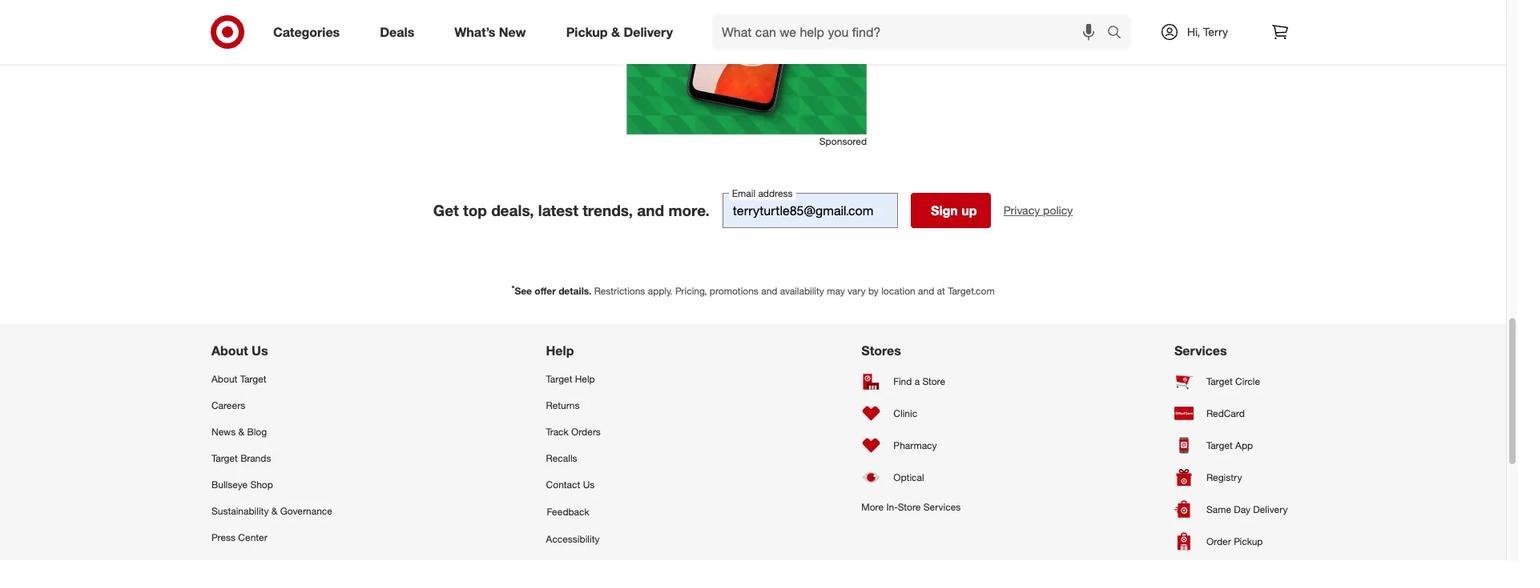 Task type: describe. For each thing, give the bounding box(es) containing it.
orders
[[572, 427, 601, 439]]

privacy policy
[[1004, 204, 1073, 218]]

pricing,
[[676, 286, 707, 298]]

brands
[[241, 453, 271, 465]]

find a store
[[894, 376, 946, 388]]

us for contact us
[[583, 480, 595, 492]]

optical link
[[862, 462, 961, 494]]

contact
[[546, 480, 581, 492]]

bullseye shop link
[[212, 472, 333, 499]]

pharmacy link
[[862, 430, 961, 462]]

restrictions
[[594, 286, 646, 298]]

sustainability & governance link
[[212, 499, 333, 526]]

search
[[1100, 26, 1139, 41]]

& for news
[[238, 427, 245, 439]]

about for about us
[[212, 344, 248, 359]]

clinic
[[894, 408, 918, 420]]

trends,
[[583, 202, 633, 220]]

new
[[499, 24, 526, 40]]

latest
[[538, 202, 579, 220]]

advertisement region
[[627, 0, 867, 135]]

redcard
[[1207, 408, 1245, 420]]

pickup & delivery link
[[553, 14, 693, 50]]

vary
[[848, 286, 866, 298]]

app
[[1236, 440, 1254, 452]]

up
[[962, 203, 977, 219]]

about target link
[[212, 366, 333, 393]]

deals,
[[491, 202, 534, 220]]

target for target app
[[1207, 440, 1233, 452]]

governance
[[280, 506, 333, 518]]

about target
[[212, 373, 267, 385]]

* see offer details. restrictions apply. pricing, promotions and availability may vary by location and at target.com
[[512, 284, 995, 298]]

find a store link
[[862, 366, 961, 398]]

recalls
[[546, 453, 578, 465]]

accessibility
[[546, 534, 600, 546]]

find
[[894, 376, 912, 388]]

returns
[[546, 400, 580, 412]]

clinic link
[[862, 398, 961, 430]]

get
[[433, 202, 459, 220]]

feedback
[[547, 507, 590, 519]]

1 horizontal spatial help
[[575, 373, 595, 385]]

sign
[[931, 203, 958, 219]]

registry link
[[1175, 462, 1295, 494]]

target circle link
[[1175, 366, 1295, 398]]

apply.
[[648, 286, 673, 298]]

accessibility link
[[546, 527, 648, 554]]

bullseye shop
[[212, 480, 273, 492]]

details.
[[559, 286, 592, 298]]

target app link
[[1175, 430, 1295, 462]]

recalls link
[[546, 446, 648, 472]]

feedback button
[[546, 499, 648, 527]]

availability
[[780, 286, 825, 298]]

news & blog link
[[212, 419, 333, 446]]

top
[[463, 202, 487, 220]]

target for target brands
[[212, 453, 238, 465]]

may
[[827, 286, 845, 298]]

about us
[[212, 344, 268, 359]]

location
[[882, 286, 916, 298]]

track orders
[[546, 427, 601, 439]]

target circle
[[1207, 376, 1261, 388]]

careers
[[212, 400, 245, 412]]

registry
[[1207, 472, 1243, 484]]

more.
[[669, 202, 710, 220]]

order pickup
[[1207, 536, 1264, 548]]

target for target help
[[546, 373, 573, 385]]

target brands
[[212, 453, 271, 465]]

& for sustainability
[[272, 506, 278, 518]]

optical
[[894, 472, 925, 484]]

sustainability
[[212, 506, 269, 518]]

see
[[515, 286, 532, 298]]

by
[[869, 286, 879, 298]]

deals link
[[366, 14, 435, 50]]

2 horizontal spatial and
[[919, 286, 935, 298]]

categories link
[[260, 14, 360, 50]]

what's new link
[[441, 14, 546, 50]]

track orders link
[[546, 419, 648, 446]]

1 horizontal spatial and
[[762, 286, 778, 298]]



Task type: vqa. For each thing, say whether or not it's contained in the screenshot.
"app"
yes



Task type: locate. For each thing, give the bounding box(es) containing it.
same day delivery
[[1207, 504, 1288, 516]]

2 horizontal spatial &
[[612, 24, 620, 40]]

us up about target "link" at the left bottom of page
[[252, 344, 268, 359]]

get top deals, latest trends, and more.
[[433, 202, 710, 220]]

store for a
[[923, 376, 946, 388]]

target left circle
[[1207, 376, 1233, 388]]

in-
[[887, 502, 898, 514]]

hi,
[[1188, 25, 1201, 39]]

help
[[546, 344, 574, 359], [575, 373, 595, 385]]

policy
[[1044, 204, 1073, 218]]

target
[[240, 373, 267, 385], [546, 373, 573, 385], [1207, 376, 1233, 388], [1207, 440, 1233, 452], [212, 453, 238, 465]]

us
[[252, 344, 268, 359], [583, 480, 595, 492]]

press
[[212, 533, 236, 545]]

1 vertical spatial delivery
[[1254, 504, 1288, 516]]

services up 'target circle'
[[1175, 344, 1228, 359]]

& inside 'sustainability & governance' link
[[272, 506, 278, 518]]

store
[[923, 376, 946, 388], [898, 502, 921, 514]]

& inside pickup & delivery link
[[612, 24, 620, 40]]

same day delivery link
[[1175, 494, 1295, 526]]

sponsored
[[820, 136, 867, 148]]

pickup right new
[[566, 24, 608, 40]]

0 vertical spatial delivery
[[624, 24, 673, 40]]

us right contact
[[583, 480, 595, 492]]

0 vertical spatial help
[[546, 344, 574, 359]]

about
[[212, 344, 248, 359], [212, 373, 238, 385]]

&
[[612, 24, 620, 40], [238, 427, 245, 439], [272, 506, 278, 518]]

target down about us on the bottom of the page
[[240, 373, 267, 385]]

day
[[1235, 504, 1251, 516]]

0 horizontal spatial store
[[898, 502, 921, 514]]

delivery for pickup & delivery
[[624, 24, 673, 40]]

center
[[238, 533, 268, 545]]

blog
[[247, 427, 267, 439]]

categories
[[273, 24, 340, 40]]

0 horizontal spatial services
[[924, 502, 961, 514]]

0 horizontal spatial and
[[637, 202, 665, 220]]

and
[[637, 202, 665, 220], [762, 286, 778, 298], [919, 286, 935, 298]]

target.com
[[948, 286, 995, 298]]

0 vertical spatial store
[[923, 376, 946, 388]]

delivery inside same day delivery link
[[1254, 504, 1288, 516]]

pickup right order
[[1234, 536, 1264, 548]]

careers link
[[212, 393, 333, 419]]

0 vertical spatial &
[[612, 24, 620, 40]]

pharmacy
[[894, 440, 937, 452]]

1 horizontal spatial &
[[272, 506, 278, 518]]

same
[[1207, 504, 1232, 516]]

services
[[1175, 344, 1228, 359], [924, 502, 961, 514]]

returns link
[[546, 393, 648, 419]]

about up about target
[[212, 344, 248, 359]]

target help
[[546, 373, 595, 385]]

sign up
[[931, 203, 977, 219]]

1 horizontal spatial pickup
[[1234, 536, 1264, 548]]

a
[[915, 376, 920, 388]]

privacy
[[1004, 204, 1041, 218]]

sustainability & governance
[[212, 506, 333, 518]]

help up target help
[[546, 344, 574, 359]]

target left app
[[1207, 440, 1233, 452]]

about up careers
[[212, 373, 238, 385]]

promotions
[[710, 286, 759, 298]]

store for in-
[[898, 502, 921, 514]]

more in-store services link
[[862, 494, 961, 521]]

*
[[512, 284, 515, 294]]

target up returns
[[546, 373, 573, 385]]

bullseye
[[212, 480, 248, 492]]

0 horizontal spatial help
[[546, 344, 574, 359]]

1 vertical spatial store
[[898, 502, 921, 514]]

0 horizontal spatial delivery
[[624, 24, 673, 40]]

& inside news & blog link
[[238, 427, 245, 439]]

0 vertical spatial services
[[1175, 344, 1228, 359]]

1 vertical spatial services
[[924, 502, 961, 514]]

circle
[[1236, 376, 1261, 388]]

& for pickup
[[612, 24, 620, 40]]

order
[[1207, 536, 1232, 548]]

target for target circle
[[1207, 376, 1233, 388]]

and left availability
[[762, 286, 778, 298]]

None text field
[[723, 194, 898, 229]]

0 horizontal spatial pickup
[[566, 24, 608, 40]]

delivery for same day delivery
[[1254, 504, 1288, 516]]

us for about us
[[252, 344, 268, 359]]

2 about from the top
[[212, 373, 238, 385]]

help up "returns" link
[[575, 373, 595, 385]]

1 about from the top
[[212, 344, 248, 359]]

1 horizontal spatial store
[[923, 376, 946, 388]]

offer
[[535, 286, 556, 298]]

1 vertical spatial us
[[583, 480, 595, 492]]

hi, terry
[[1188, 25, 1229, 39]]

0 vertical spatial pickup
[[566, 24, 608, 40]]

shop
[[250, 480, 273, 492]]

target down news
[[212, 453, 238, 465]]

order pickup link
[[1175, 526, 1295, 559]]

1 vertical spatial &
[[238, 427, 245, 439]]

What can we help you find? suggestions appear below search field
[[713, 14, 1112, 50]]

sign up button
[[911, 194, 991, 229]]

privacy policy link
[[1004, 203, 1073, 219]]

1 horizontal spatial delivery
[[1254, 504, 1288, 516]]

what's new
[[455, 24, 526, 40]]

target help link
[[546, 366, 648, 393]]

contact us
[[546, 480, 595, 492]]

stores
[[862, 344, 902, 359]]

news & blog
[[212, 427, 267, 439]]

press center link
[[212, 526, 333, 552]]

what's
[[455, 24, 496, 40]]

0 horizontal spatial us
[[252, 344, 268, 359]]

0 vertical spatial about
[[212, 344, 248, 359]]

1 vertical spatial pickup
[[1234, 536, 1264, 548]]

pickup & delivery
[[566, 24, 673, 40]]

1 vertical spatial help
[[575, 373, 595, 385]]

2 vertical spatial &
[[272, 506, 278, 518]]

contact us link
[[546, 472, 648, 499]]

0 vertical spatial us
[[252, 344, 268, 359]]

store right a
[[923, 376, 946, 388]]

about inside "link"
[[212, 373, 238, 385]]

1 horizontal spatial services
[[1175, 344, 1228, 359]]

1 horizontal spatial us
[[583, 480, 595, 492]]

news
[[212, 427, 236, 439]]

delivery inside pickup & delivery link
[[624, 24, 673, 40]]

press center
[[212, 533, 268, 545]]

and left at
[[919, 286, 935, 298]]

about for about target
[[212, 373, 238, 385]]

and left "more."
[[637, 202, 665, 220]]

0 horizontal spatial &
[[238, 427, 245, 439]]

1 vertical spatial about
[[212, 373, 238, 385]]

search button
[[1100, 14, 1139, 53]]

store down optical link
[[898, 502, 921, 514]]

more
[[862, 502, 884, 514]]

deals
[[380, 24, 415, 40]]

target app
[[1207, 440, 1254, 452]]

services down optical link
[[924, 502, 961, 514]]



